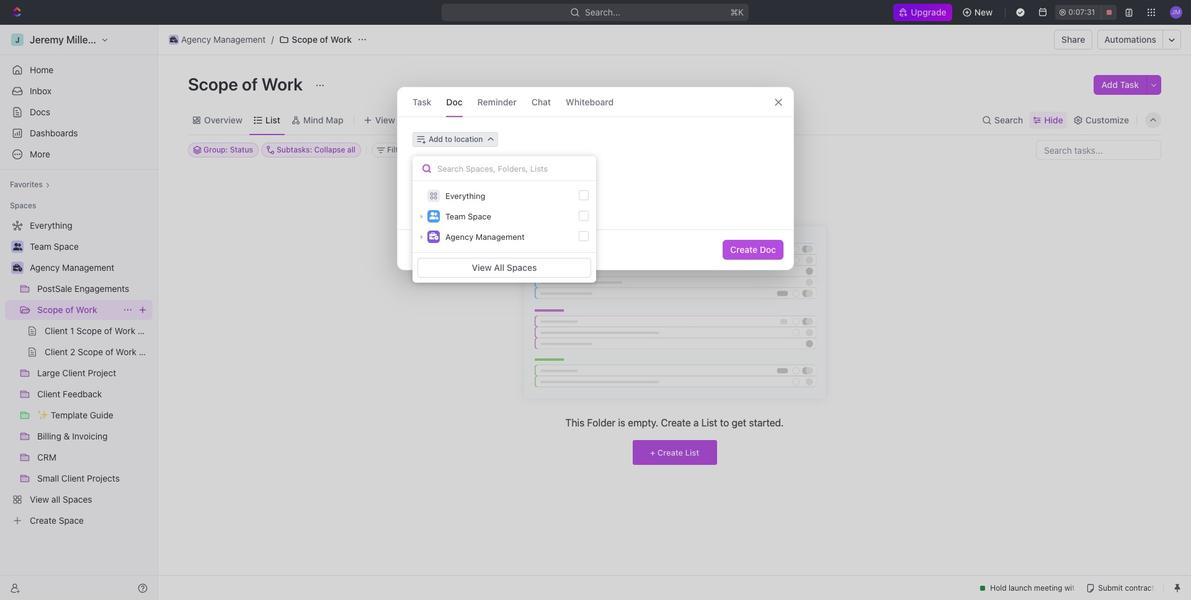 Task type: vqa. For each thing, say whether or not it's contained in the screenshot.
Development
no



Task type: locate. For each thing, give the bounding box(es) containing it.
scope inside tree
[[37, 305, 63, 315]]

tree containing agency management
[[5, 216, 153, 531]]

Name this Doc... field
[[398, 155, 794, 169]]

2 vertical spatial management
[[62, 262, 114, 273]]

0 horizontal spatial management
[[62, 262, 114, 273]]

share button
[[1054, 30, 1093, 50]]

0:07:31
[[1069, 7, 1096, 17]]

2 vertical spatial work
[[76, 305, 97, 315]]

add up customize
[[1102, 79, 1118, 90]]

0 vertical spatial scope of work
[[292, 34, 352, 45]]

add task
[[1102, 79, 1139, 90]]

hide inside dropdown button
[[1045, 114, 1064, 125]]

2 vertical spatial agency
[[30, 262, 60, 273]]

agency management right business time image
[[30, 262, 114, 273]]

create doc button
[[723, 240, 784, 260]]

scope of work
[[292, 34, 352, 45], [188, 74, 307, 94], [37, 305, 97, 315]]

add for add to location
[[429, 135, 443, 144]]

agency management left /
[[181, 34, 266, 45]]

0 vertical spatial spaces
[[10, 201, 36, 210]]

2 vertical spatial scope of work
[[37, 305, 97, 315]]

hide button
[[495, 143, 521, 158]]

0 vertical spatial to
[[445, 135, 452, 144]]

hide up search spaces, folders, lists text box
[[500, 145, 516, 155]]

0 horizontal spatial of
[[65, 305, 74, 315]]

2 vertical spatial scope
[[37, 305, 63, 315]]

spaces inside view all spaces button
[[507, 262, 537, 273]]

everything
[[446, 191, 486, 201]]

1 vertical spatial doc
[[760, 244, 776, 255]]

0 horizontal spatial scope of work link
[[37, 300, 118, 320]]

business time image
[[13, 264, 22, 272]]

1 vertical spatial hide
[[500, 145, 516, 155]]

2 vertical spatial agency management
[[30, 262, 114, 273]]

add for add task
[[1102, 79, 1118, 90]]

agency management down space
[[446, 232, 525, 242]]

list left mind
[[265, 114, 280, 125]]

0 vertical spatial agency
[[181, 34, 211, 45]]

tree
[[5, 216, 153, 531]]

1 vertical spatial list
[[702, 418, 718, 429]]

automations
[[1105, 34, 1157, 45]]

agency
[[181, 34, 211, 45], [446, 232, 474, 242], [30, 262, 60, 273]]

mind
[[303, 114, 324, 125]]

1 horizontal spatial agency management link
[[166, 32, 269, 47]]

list down a
[[685, 448, 699, 458]]

hide
[[1045, 114, 1064, 125], [500, 145, 516, 155]]

home link
[[5, 60, 153, 80]]

agency management link
[[166, 32, 269, 47], [30, 258, 150, 278]]

0 horizontal spatial doc
[[446, 96, 463, 107]]

list right a
[[702, 418, 718, 429]]

2 vertical spatial list
[[685, 448, 699, 458]]

team
[[446, 212, 466, 222]]

automations button
[[1099, 30, 1163, 49]]

empty.
[[628, 418, 659, 429]]

doc inside button
[[760, 244, 776, 255]]

1 vertical spatial business time image
[[429, 233, 438, 240]]

Search tasks... text field
[[1037, 141, 1161, 159]]

1 vertical spatial scope of work
[[188, 74, 307, 94]]

0 horizontal spatial business time image
[[170, 37, 178, 43]]

1 horizontal spatial scope
[[188, 74, 238, 94]]

whiteboard
[[566, 96, 614, 107]]

add left location
[[429, 135, 443, 144]]

0 horizontal spatial agency management
[[30, 262, 114, 273]]

1 horizontal spatial hide
[[1045, 114, 1064, 125]]

1 vertical spatial scope of work link
[[37, 300, 118, 320]]

0 vertical spatial create
[[730, 244, 758, 255]]

2 horizontal spatial list
[[702, 418, 718, 429]]

to left location
[[445, 135, 452, 144]]

sidebar navigation
[[0, 25, 158, 601]]

doc
[[446, 96, 463, 107], [760, 244, 776, 255]]

spaces down the "favorites"
[[10, 201, 36, 210]]

this
[[566, 418, 585, 429]]

work
[[331, 34, 352, 45], [262, 74, 303, 94], [76, 305, 97, 315]]

0 horizontal spatial add
[[429, 135, 443, 144]]

scope
[[292, 34, 318, 45], [188, 74, 238, 94], [37, 305, 63, 315]]

agency inside "sidebar" 'navigation'
[[30, 262, 60, 273]]

dialog containing task
[[397, 87, 794, 271]]

0 vertical spatial task
[[1120, 79, 1139, 90]]

to inside button
[[445, 135, 452, 144]]

to left get
[[720, 418, 729, 429]]

0 vertical spatial list
[[265, 114, 280, 125]]

1 vertical spatial work
[[262, 74, 303, 94]]

spaces
[[10, 201, 36, 210], [507, 262, 537, 273]]

1 horizontal spatial add
[[1102, 79, 1118, 90]]

task left the doc button
[[413, 96, 432, 107]]

create doc
[[730, 244, 776, 255]]

+
[[650, 448, 655, 458]]

0 horizontal spatial scope
[[37, 305, 63, 315]]

1 vertical spatial of
[[242, 74, 258, 94]]

spaces right all in the top of the page
[[507, 262, 537, 273]]

1 horizontal spatial management
[[213, 34, 266, 45]]

create
[[730, 244, 758, 255], [661, 418, 691, 429], [658, 448, 683, 458]]

0 vertical spatial work
[[331, 34, 352, 45]]

space
[[468, 212, 491, 222]]

0 vertical spatial scope
[[292, 34, 318, 45]]

2 horizontal spatial of
[[320, 34, 328, 45]]

1 vertical spatial agency management
[[446, 232, 525, 242]]

favorites button
[[5, 177, 55, 192]]

1 vertical spatial scope
[[188, 74, 238, 94]]

hide right search
[[1045, 114, 1064, 125]]

0 vertical spatial hide
[[1045, 114, 1064, 125]]

add to location
[[429, 135, 483, 144]]

business time image
[[170, 37, 178, 43], [429, 233, 438, 240]]

2 vertical spatial of
[[65, 305, 74, 315]]

add inside dropdown button
[[429, 135, 443, 144]]

1 horizontal spatial task
[[1120, 79, 1139, 90]]

customize button
[[1070, 111, 1133, 129]]

management
[[213, 34, 266, 45], [476, 232, 525, 242], [62, 262, 114, 273]]

reminder button
[[478, 87, 517, 117]]

to
[[445, 135, 452, 144], [720, 418, 729, 429]]

0 horizontal spatial hide
[[500, 145, 516, 155]]

1 vertical spatial add
[[429, 135, 443, 144]]

1 horizontal spatial to
[[720, 418, 729, 429]]

task inside add task button
[[1120, 79, 1139, 90]]

mind map
[[303, 114, 344, 125]]

2 horizontal spatial management
[[476, 232, 525, 242]]

agency management
[[181, 34, 266, 45], [446, 232, 525, 242], [30, 262, 114, 273]]

1 vertical spatial spaces
[[507, 262, 537, 273]]

add
[[1102, 79, 1118, 90], [429, 135, 443, 144]]

1 horizontal spatial spaces
[[507, 262, 537, 273]]

0 vertical spatial add
[[1102, 79, 1118, 90]]

0 vertical spatial of
[[320, 34, 328, 45]]

task button
[[413, 87, 432, 117]]

of
[[320, 34, 328, 45], [242, 74, 258, 94], [65, 305, 74, 315]]

0 vertical spatial business time image
[[170, 37, 178, 43]]

1 vertical spatial agency management link
[[30, 258, 150, 278]]

1 vertical spatial management
[[476, 232, 525, 242]]

task
[[1120, 79, 1139, 90], [413, 96, 432, 107]]

favorites
[[10, 180, 43, 189]]

dialog
[[397, 87, 794, 271]]

2 horizontal spatial agency management
[[446, 232, 525, 242]]

0 horizontal spatial work
[[76, 305, 97, 315]]

1 horizontal spatial scope of work link
[[276, 32, 355, 47]]

0 horizontal spatial agency
[[30, 262, 60, 273]]

add to location button
[[413, 132, 498, 147]]

add to location button
[[413, 132, 498, 147]]

1 horizontal spatial doc
[[760, 244, 776, 255]]

0 horizontal spatial spaces
[[10, 201, 36, 210]]

list
[[265, 114, 280, 125], [702, 418, 718, 429], [685, 448, 699, 458]]

1 horizontal spatial business time image
[[429, 233, 438, 240]]

/
[[271, 34, 274, 45]]

0 vertical spatial agency management
[[181, 34, 266, 45]]

inbox link
[[5, 81, 153, 101]]

0 horizontal spatial to
[[445, 135, 452, 144]]

private
[[435, 244, 463, 255]]

1 horizontal spatial agency
[[181, 34, 211, 45]]

2 horizontal spatial scope
[[292, 34, 318, 45]]

2 horizontal spatial agency
[[446, 232, 474, 242]]

docs
[[30, 107, 50, 117]]

location
[[454, 135, 483, 144]]

list link
[[263, 111, 280, 129]]

search...
[[586, 7, 621, 17]]

task up customize
[[1120, 79, 1139, 90]]

scope of work link
[[276, 32, 355, 47], [37, 300, 118, 320]]

mind map link
[[301, 111, 344, 129]]

0 horizontal spatial agency management link
[[30, 258, 150, 278]]

0 horizontal spatial task
[[413, 96, 432, 107]]

agency management link inside tree
[[30, 258, 150, 278]]

new
[[975, 7, 993, 17]]



Task type: describe. For each thing, give the bounding box(es) containing it.
whiteboard button
[[566, 87, 614, 117]]

map
[[326, 114, 344, 125]]

0 vertical spatial scope of work link
[[276, 32, 355, 47]]

overview
[[204, 114, 243, 125]]

dashboards
[[30, 128, 78, 138]]

1 horizontal spatial work
[[262, 74, 303, 94]]

home
[[30, 65, 54, 75]]

view all spaces button
[[418, 258, 591, 278]]

1 horizontal spatial agency management
[[181, 34, 266, 45]]

1 vertical spatial create
[[661, 418, 691, 429]]

⌘k
[[731, 7, 744, 17]]

1 horizontal spatial list
[[685, 448, 699, 458]]

chat
[[532, 96, 551, 107]]

customize
[[1086, 114, 1129, 125]]

all
[[494, 262, 505, 273]]

0:07:31 button
[[1056, 5, 1117, 20]]

Search Spaces, Folders, Lists text field
[[413, 156, 596, 181]]

1 vertical spatial task
[[413, 96, 432, 107]]

of inside "sidebar" 'navigation'
[[65, 305, 74, 315]]

agency management inside "sidebar" 'navigation'
[[30, 262, 114, 273]]

inbox
[[30, 86, 52, 96]]

share
[[1062, 34, 1086, 45]]

reminder
[[478, 96, 517, 107]]

overview link
[[202, 111, 243, 129]]

management inside "sidebar" 'navigation'
[[62, 262, 114, 273]]

view
[[472, 262, 492, 273]]

2 horizontal spatial work
[[331, 34, 352, 45]]

work inside tree
[[76, 305, 97, 315]]

1 horizontal spatial of
[[242, 74, 258, 94]]

is
[[618, 418, 626, 429]]

hide button
[[1030, 111, 1067, 129]]

0 vertical spatial agency management link
[[166, 32, 269, 47]]

dashboards link
[[5, 123, 153, 143]]

search
[[995, 114, 1023, 125]]

search button
[[979, 111, 1027, 129]]

2 vertical spatial create
[[658, 448, 683, 458]]

tree inside "sidebar" 'navigation'
[[5, 216, 153, 531]]

a
[[694, 418, 699, 429]]

+ create list
[[650, 448, 699, 458]]

view all spaces
[[472, 262, 537, 273]]

upgrade
[[911, 7, 946, 17]]

hide inside button
[[500, 145, 516, 155]]

started.
[[749, 418, 784, 429]]

new button
[[957, 2, 1000, 22]]

scope of work inside tree
[[37, 305, 97, 315]]

0 horizontal spatial list
[[265, 114, 280, 125]]

team space
[[446, 212, 491, 222]]

create inside button
[[730, 244, 758, 255]]

0 vertical spatial management
[[213, 34, 266, 45]]

user group image
[[429, 212, 438, 220]]

1 vertical spatial agency
[[446, 232, 474, 242]]

1 vertical spatial to
[[720, 418, 729, 429]]

chat button
[[532, 87, 551, 117]]

get
[[732, 418, 747, 429]]

spaces inside "sidebar" 'navigation'
[[10, 201, 36, 210]]

add task button
[[1094, 75, 1147, 95]]

doc button
[[446, 87, 463, 117]]

0 vertical spatial doc
[[446, 96, 463, 107]]

upgrade link
[[893, 4, 952, 21]]

this folder is empty. create a list to get started.
[[566, 418, 784, 429]]

folder
[[587, 418, 616, 429]]

docs link
[[5, 102, 153, 122]]



